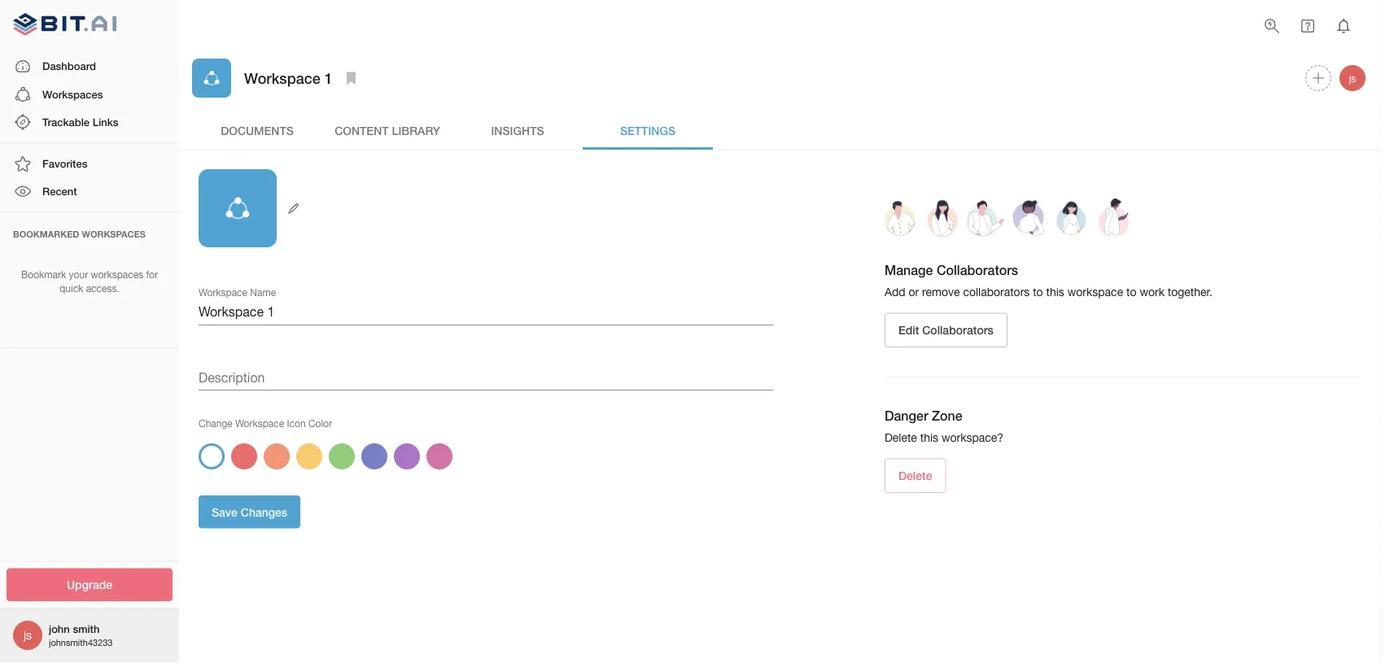 Task type: vqa. For each thing, say whether or not it's contained in the screenshot.
Name
yes



Task type: describe. For each thing, give the bounding box(es) containing it.
bookmark
[[21, 269, 66, 280]]

john smith johnsmith43233
[[49, 623, 113, 648]]

collaborators for edit
[[922, 324, 994, 337]]

edit
[[899, 324, 919, 337]]

danger zone delete this workspace?
[[885, 408, 1004, 445]]

add
[[885, 285, 906, 299]]

trackable
[[42, 116, 90, 128]]

favorites
[[42, 157, 87, 170]]

this inside manage collaborators add or remove collaborators to this workspace to work together.
[[1046, 285, 1065, 299]]

workspaces
[[42, 88, 103, 100]]

js button
[[1337, 63, 1368, 94]]

upgrade button
[[7, 569, 173, 602]]

edit collaborators button
[[885, 313, 1008, 348]]

content library
[[335, 124, 440, 137]]

work
[[1140, 285, 1165, 299]]

settings
[[620, 124, 676, 137]]

content library link
[[322, 111, 453, 150]]

dashboard button
[[0, 53, 179, 80]]

smith
[[73, 623, 100, 635]]

color
[[308, 418, 332, 429]]

save changes
[[212, 505, 287, 519]]

together.
[[1168, 285, 1213, 299]]

insights link
[[453, 111, 583, 150]]

bookmarked
[[13, 229, 79, 239]]

name
[[250, 287, 276, 298]]

icon
[[287, 418, 306, 429]]

favorites button
[[0, 150, 179, 178]]

change workspace icon color
[[199, 418, 332, 429]]

changes
[[241, 505, 287, 519]]

workspaces
[[82, 229, 146, 239]]

documents link
[[192, 111, 322, 150]]

1
[[325, 69, 333, 87]]

access.
[[86, 283, 119, 294]]

change
[[199, 418, 233, 429]]

workspace
[[1068, 285, 1123, 299]]

save changes button
[[199, 496, 300, 529]]

edit collaborators
[[899, 324, 994, 337]]

workspace 1
[[244, 69, 333, 87]]



Task type: locate. For each thing, give the bounding box(es) containing it.
0 horizontal spatial to
[[1033, 285, 1043, 299]]

delete button
[[885, 459, 946, 493]]

js inside button
[[1349, 72, 1356, 84]]

or
[[909, 285, 919, 299]]

workspace left icon
[[235, 418, 284, 429]]

workspace?
[[942, 431, 1004, 445]]

0 vertical spatial collaborators
[[937, 263, 1018, 278]]

workspace for workspace name
[[199, 287, 247, 298]]

this left workspace
[[1046, 285, 1065, 299]]

content
[[335, 124, 389, 137]]

documents
[[221, 124, 294, 137]]

2 vertical spatial workspace
[[235, 418, 284, 429]]

bookmark your workspaces for quick access.
[[21, 269, 158, 294]]

john
[[49, 623, 70, 635]]

tab list containing documents
[[192, 111, 1368, 150]]

collaborators
[[963, 285, 1030, 299]]

remove
[[922, 285, 960, 299]]

to
[[1033, 285, 1043, 299], [1127, 285, 1137, 299]]

1 horizontal spatial js
[[1349, 72, 1356, 84]]

1 horizontal spatial this
[[1046, 285, 1065, 299]]

0 horizontal spatial this
[[920, 431, 939, 445]]

for
[[146, 269, 158, 280]]

collaborators down remove
[[922, 324, 994, 337]]

1 vertical spatial delete
[[899, 469, 932, 483]]

delete down danger zone delete this workspace?
[[899, 469, 932, 483]]

trackable links button
[[0, 108, 179, 136]]

0 horizontal spatial js
[[24, 629, 32, 642]]

Workspace Description text field
[[199, 365, 774, 391]]

collaborators inside 'edit collaborators' button
[[922, 324, 994, 337]]

recent
[[42, 185, 77, 198]]

this inside danger zone delete this workspace?
[[920, 431, 939, 445]]

workspace left 1
[[244, 69, 320, 87]]

delete inside 'button'
[[899, 469, 932, 483]]

settings link
[[583, 111, 713, 150]]

to right collaborators
[[1033, 285, 1043, 299]]

tab list
[[192, 111, 1368, 150]]

0 vertical spatial this
[[1046, 285, 1065, 299]]

collaborators
[[937, 263, 1018, 278], [922, 324, 994, 337]]

library
[[392, 124, 440, 137]]

links
[[93, 116, 118, 128]]

0 vertical spatial js
[[1349, 72, 1356, 84]]

this
[[1046, 285, 1065, 299], [920, 431, 939, 445]]

manage
[[885, 263, 933, 278]]

1 horizontal spatial to
[[1127, 285, 1137, 299]]

1 vertical spatial this
[[920, 431, 939, 445]]

manage collaborators add or remove collaborators to this workspace to work together.
[[885, 263, 1213, 299]]

workspace name
[[199, 287, 276, 298]]

dashboard
[[42, 60, 96, 73]]

collaborators for manage
[[937, 263, 1018, 278]]

Workspace Name text field
[[199, 300, 774, 326]]

1 vertical spatial collaborators
[[922, 324, 994, 337]]

workspaces button
[[0, 80, 179, 108]]

bookmarked workspaces
[[13, 229, 146, 239]]

recent button
[[0, 178, 179, 206]]

0 vertical spatial workspace
[[244, 69, 320, 87]]

delete inside danger zone delete this workspace?
[[885, 431, 917, 445]]

trackable links
[[42, 116, 118, 128]]

collaborators inside manage collaborators add or remove collaborators to this workspace to work together.
[[937, 263, 1018, 278]]

js
[[1349, 72, 1356, 84], [24, 629, 32, 642]]

1 vertical spatial workspace
[[199, 287, 247, 298]]

workspace
[[244, 69, 320, 87], [199, 287, 247, 298], [235, 418, 284, 429]]

zone
[[932, 408, 963, 424]]

workspace left name on the left
[[199, 287, 247, 298]]

workspace for workspace 1
[[244, 69, 320, 87]]

upgrade
[[67, 578, 112, 592]]

delete down danger
[[885, 431, 917, 445]]

this down zone
[[920, 431, 939, 445]]

0 vertical spatial delete
[[885, 431, 917, 445]]

to left 'work'
[[1127, 285, 1137, 299]]

collaborators up collaborators
[[937, 263, 1018, 278]]

bookmark image
[[342, 68, 361, 88]]

johnsmith43233
[[49, 638, 113, 648]]

1 vertical spatial js
[[24, 629, 32, 642]]

insights
[[491, 124, 544, 137]]

workspaces
[[91, 269, 143, 280]]

2 to from the left
[[1127, 285, 1137, 299]]

your
[[69, 269, 88, 280]]

quick
[[60, 283, 83, 294]]

delete
[[885, 431, 917, 445], [899, 469, 932, 483]]

danger
[[885, 408, 928, 424]]

1 to from the left
[[1033, 285, 1043, 299]]

save
[[212, 505, 238, 519]]



